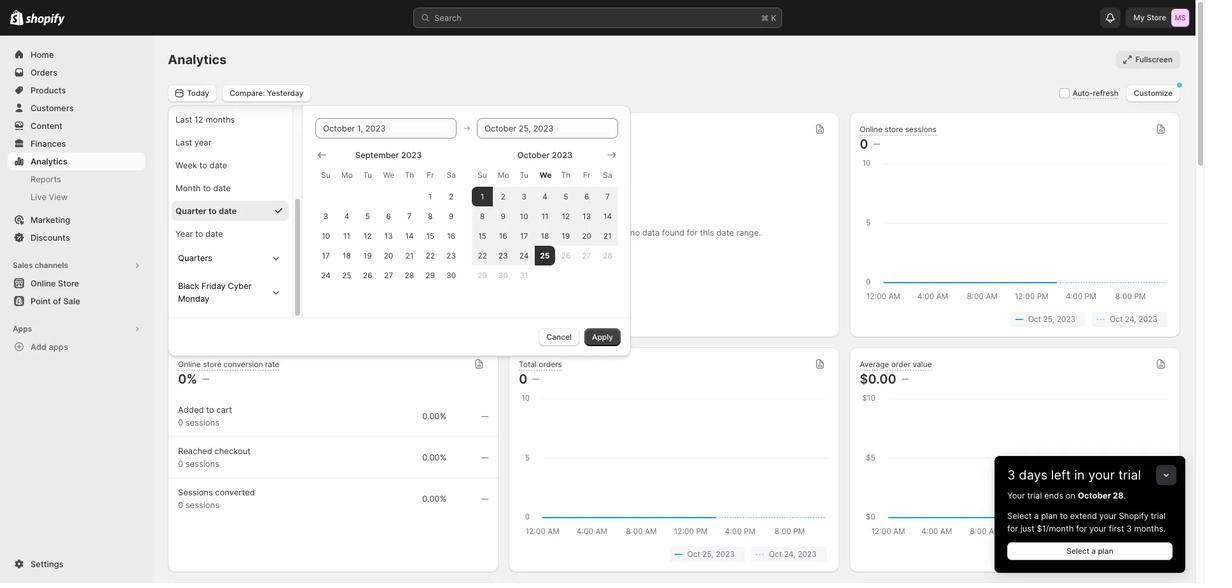 Task type: describe. For each thing, give the bounding box(es) containing it.
week to date
[[176, 160, 227, 170]]

cart
[[216, 405, 232, 415]]

view
[[49, 192, 68, 202]]

1 horizontal spatial 19 button
[[556, 226, 576, 246]]

6 for the left 6 button
[[386, 212, 391, 221]]

saturday element for september 2023
[[441, 164, 462, 187]]

13 for the leftmost 13 button
[[384, 231, 393, 241]]

friday
[[202, 281, 226, 291]]

average order value
[[860, 360, 932, 369]]

there was no data found for this date range. button
[[509, 113, 840, 338]]

⌘
[[761, 13, 769, 23]]

sessions inside sessions converted 0 sessions
[[186, 501, 219, 511]]

september
[[355, 150, 399, 160]]

1 8 button from the left
[[420, 206, 441, 226]]

compare: yesterday
[[230, 88, 304, 98]]

2 16 from the left
[[499, 231, 508, 241]]

left
[[1051, 468, 1071, 483]]

1 yyyy-mm-dd text field from the left
[[316, 118, 457, 138]]

oct 24, 2023 button for online store sessions
[[1092, 312, 1168, 328]]

orders
[[31, 67, 58, 78]]

we for october
[[540, 170, 552, 180]]

2 8 from the left
[[480, 212, 485, 221]]

1 vertical spatial $0.00
[[860, 372, 897, 387]]

marketing
[[31, 215, 70, 225]]

quarter to date
[[176, 206, 237, 216]]

a for select a plan
[[1092, 547, 1096, 557]]

october inside 3 days left in your trial element
[[1078, 491, 1111, 501]]

channels
[[35, 261, 68, 270]]

add apps
[[31, 342, 68, 352]]

cancel
[[547, 332, 572, 342]]

black friday cyber monday
[[178, 281, 252, 304]]

conversion
[[224, 360, 263, 369]]

1 15 from the left
[[426, 231, 435, 241]]

0 horizontal spatial 26
[[363, 271, 372, 280]]

sunday element for october
[[472, 164, 493, 187]]

quarter
[[176, 206, 207, 216]]

last year
[[176, 137, 212, 147]]

shopify
[[1119, 511, 1149, 522]]

october inside grid
[[518, 150, 550, 160]]

products link
[[8, 81, 145, 99]]

1 horizontal spatial shopify image
[[26, 13, 65, 26]]

today button
[[168, 84, 217, 102]]

1 22 button from the left
[[420, 246, 441, 266]]

1 vertical spatial analytics
[[31, 156, 67, 167]]

2 8 button from the left
[[472, 206, 493, 226]]

$1/month
[[1037, 524, 1074, 534]]

last for last year
[[176, 137, 192, 147]]

black friday cyber monday button
[[173, 274, 288, 310]]

oct 25, 2023 button for total orders
[[670, 548, 745, 563]]

customize
[[1134, 88, 1173, 98]]

finances
[[31, 139, 66, 149]]

0%
[[178, 372, 197, 387]]

compare: yesterday button
[[222, 84, 311, 102]]

0 horizontal spatial 18 button
[[336, 246, 357, 266]]

ends
[[1045, 491, 1064, 501]]

1 horizontal spatial 25 button
[[535, 246, 556, 266]]

0 horizontal spatial 13 button
[[378, 226, 399, 246]]

grid containing september
[[316, 149, 462, 285]]

date for week to date
[[210, 160, 227, 170]]

mo for september
[[342, 170, 353, 180]]

2 for first 2 button from right
[[501, 192, 506, 201]]

10 button for 11
[[514, 206, 535, 226]]

online store conversion rate button
[[178, 360, 279, 371]]

sales channels
[[13, 261, 68, 270]]

grid containing october
[[472, 149, 618, 285]]

cyber
[[228, 281, 252, 291]]

friday element for september 2023
[[420, 164, 441, 187]]

0 horizontal spatial 7 button
[[399, 206, 420, 226]]

18 for the leftmost the 18 button
[[343, 251, 351, 260]]

0 horizontal spatial 21 button
[[399, 246, 420, 266]]

4 for leftmost 4 "button"
[[344, 212, 349, 221]]

online store sessions
[[860, 124, 937, 134]]

tuesday element for october
[[514, 164, 535, 187]]

wednesday element for october
[[535, 164, 556, 187]]

content
[[31, 121, 62, 131]]

2 30 from the left
[[499, 271, 508, 280]]

1 horizontal spatial 12 button
[[556, 206, 576, 226]]

0 vertical spatial analytics
[[168, 52, 227, 67]]

order
[[892, 360, 911, 369]]

1 horizontal spatial 21 button
[[597, 226, 618, 246]]

12 for left 12 button
[[364, 231, 372, 241]]

2 30 button from the left
[[493, 266, 514, 285]]

rate
[[265, 360, 279, 369]]

auto-refresh
[[1073, 88, 1119, 98]]

range.
[[737, 228, 761, 238]]

1 vertical spatial 21
[[405, 251, 414, 260]]

store for online store
[[58, 279, 79, 289]]

1 horizontal spatial 4 button
[[535, 187, 556, 206]]

0 horizontal spatial 11 button
[[336, 226, 357, 246]]

months.
[[1135, 524, 1166, 534]]

1 horizontal spatial 5
[[564, 192, 568, 201]]

0 down the online store sessions dropdown button
[[860, 137, 869, 152]]

mo for october
[[498, 170, 509, 180]]

1 15 button from the left
[[420, 226, 441, 246]]

3 inside the select a plan to extend your shopify trial for just $1/month for your first 3 months.
[[1127, 524, 1132, 534]]

sessions inside dropdown button
[[906, 124, 937, 134]]

no
[[630, 228, 640, 238]]

sa for september 2023
[[447, 170, 456, 180]]

select a plan link
[[1008, 543, 1173, 561]]

0 vertical spatial 28
[[603, 251, 613, 260]]

3 days left in your trial
[[1008, 468, 1141, 483]]

1 vertical spatial your
[[1100, 511, 1117, 522]]

0 horizontal spatial 24 button
[[316, 266, 336, 285]]

9 for 2nd the 9 button from right
[[449, 212, 454, 221]]

0 horizontal spatial 28
[[405, 271, 414, 280]]

fullscreen button
[[1117, 51, 1181, 69]]

20 for right the 20 button
[[582, 231, 592, 241]]

date for year to date
[[206, 229, 223, 239]]

0.00% for reached checkout
[[422, 453, 447, 463]]

1 horizontal spatial 26 button
[[556, 246, 576, 266]]

3 for rightmost 3 button
[[522, 192, 527, 201]]

0 horizontal spatial 12 button
[[357, 226, 378, 246]]

1 23 button from the left
[[441, 246, 462, 266]]

point
[[31, 296, 51, 307]]

added to cart 0 sessions
[[178, 405, 232, 428]]

fullscreen
[[1136, 55, 1173, 64]]

1 horizontal spatial 13 button
[[576, 206, 597, 226]]

of
[[53, 296, 61, 307]]

10 button for 17
[[316, 226, 336, 246]]

average
[[860, 360, 889, 369]]

0 horizontal spatial 17 button
[[316, 246, 336, 266]]

saturday element for october 2023
[[597, 164, 618, 187]]

0 horizontal spatial $0.00
[[178, 137, 215, 152]]

1 horizontal spatial 7 button
[[597, 187, 618, 206]]

online store
[[31, 279, 79, 289]]

today
[[187, 88, 209, 98]]

point of sale button
[[0, 293, 153, 310]]

oct 24, 2023 for online store sessions
[[1110, 315, 1158, 324]]

0.00% for added to cart
[[422, 412, 447, 422]]

monday
[[178, 294, 209, 304]]

28 inside 3 days left in your trial element
[[1113, 491, 1124, 501]]

customers link
[[8, 99, 145, 117]]

0 horizontal spatial 25 button
[[336, 266, 357, 285]]

2 vertical spatial your
[[1090, 524, 1107, 534]]

date for month to date
[[213, 183, 231, 193]]

live view
[[31, 192, 68, 202]]

th for october 2023
[[561, 170, 571, 180]]

oct 24, 2023 for total orders
[[769, 550, 817, 560]]

1 30 button from the left
[[441, 266, 462, 285]]

2 horizontal spatial for
[[1077, 524, 1087, 534]]

plan for select a plan to extend your shopify trial for just $1/month for your first 3 months.
[[1041, 511, 1058, 522]]

last for last 12 months
[[176, 114, 192, 124]]

apps button
[[8, 321, 145, 338]]

for inside there was no data found for this date range. button
[[687, 228, 698, 238]]

oct 24, 2023 button for average order value
[[1092, 548, 1168, 563]]

customers
[[31, 103, 74, 113]]

last year button
[[172, 132, 289, 152]]

discounts
[[31, 233, 70, 243]]

search
[[434, 13, 462, 23]]

31
[[520, 271, 528, 280]]

1 horizontal spatial 27 button
[[576, 246, 597, 266]]

0 horizontal spatial 17
[[322, 251, 330, 260]]

11 for right 11 button
[[542, 212, 549, 221]]

1 horizontal spatial 3 button
[[514, 187, 535, 206]]

my store
[[1134, 13, 1167, 22]]

quarters
[[178, 253, 212, 263]]

finances link
[[8, 135, 145, 153]]

week
[[176, 160, 197, 170]]

sessions inside reached checkout 0 sessions
[[186, 459, 219, 469]]

store for 0
[[885, 124, 903, 134]]

1 horizontal spatial 17 button
[[514, 226, 535, 246]]

sunday element for september
[[316, 164, 336, 187]]

sales
[[13, 261, 33, 270]]

1 horizontal spatial 20 button
[[576, 226, 597, 246]]

0 horizontal spatial 14
[[405, 231, 414, 241]]

su for october
[[478, 170, 487, 180]]

1 horizontal spatial 19
[[562, 231, 570, 241]]

refresh
[[1093, 88, 1119, 98]]

1 for 2
[[481, 192, 484, 201]]

1 horizontal spatial 14 button
[[597, 206, 618, 226]]

k
[[771, 13, 777, 23]]

1 horizontal spatial 24 button
[[514, 246, 535, 266]]

online store button
[[0, 275, 153, 293]]

online for 0%
[[178, 360, 201, 369]]

0 horizontal spatial 20 button
[[378, 246, 399, 266]]

0 horizontal spatial 28 button
[[399, 266, 420, 285]]

online store sessions button
[[860, 124, 937, 136]]

settings link
[[8, 556, 145, 574]]

select a plan to extend your shopify trial for just $1/month for your first 3 months.
[[1008, 511, 1166, 534]]

online for 0
[[860, 124, 883, 134]]

1 29 button from the left
[[420, 266, 441, 285]]

online inside button
[[31, 279, 56, 289]]

0 horizontal spatial 26 button
[[357, 266, 378, 285]]

0 horizontal spatial 27
[[384, 271, 393, 280]]

your inside dropdown button
[[1089, 468, 1115, 483]]

sessions inside the added to cart 0 sessions
[[186, 418, 219, 428]]

1 horizontal spatial for
[[1008, 524, 1018, 534]]

7 for the rightmost the 7 button
[[606, 192, 610, 201]]

6 for 6 button to the right
[[585, 192, 589, 201]]

0 inside the added to cart 0 sessions
[[178, 418, 183, 428]]

to for year
[[195, 229, 203, 239]]

year
[[195, 137, 212, 147]]

0 vertical spatial 17
[[520, 231, 528, 241]]

converted
[[215, 488, 255, 498]]

.
[[1124, 491, 1126, 501]]

2 29 button from the left
[[472, 266, 493, 285]]

0 horizontal spatial 4 button
[[336, 206, 357, 226]]

my store image
[[1172, 9, 1190, 27]]

wednesday element for september
[[378, 164, 399, 187]]

0 horizontal spatial no change image
[[482, 495, 489, 505]]

oct 24, 2023 for average order value
[[1110, 550, 1158, 560]]

18 for the right the 18 button
[[541, 231, 549, 241]]

checkout
[[215, 447, 251, 457]]



Task type: vqa. For each thing, say whether or not it's contained in the screenshot.


Task type: locate. For each thing, give the bounding box(es) containing it.
9 for first the 9 button from the right
[[501, 212, 506, 221]]

0 horizontal spatial 15
[[426, 231, 435, 241]]

store
[[1147, 13, 1167, 22], [58, 279, 79, 289]]

trial up months.
[[1151, 511, 1166, 522]]

0 horizontal spatial trial
[[1028, 491, 1042, 501]]

your trial ends on october 28 .
[[1008, 491, 1126, 501]]

friday element down "september 2023"
[[420, 164, 441, 187]]

compare:
[[230, 88, 265, 98]]

0 horizontal spatial 5
[[365, 212, 370, 221]]

6 up "there"
[[585, 192, 589, 201]]

su for september
[[321, 170, 331, 180]]

0 vertical spatial store
[[885, 124, 903, 134]]

0 vertical spatial 12
[[195, 114, 203, 124]]

1 1 button from the left
[[420, 187, 441, 206]]

6 down "september 2023"
[[386, 212, 391, 221]]

we for september
[[383, 170, 395, 180]]

a up just
[[1034, 511, 1039, 522]]

1 we from the left
[[383, 170, 395, 180]]

2 vertical spatial 0.00%
[[422, 494, 447, 504]]

for left this at right top
[[687, 228, 698, 238]]

25,
[[362, 315, 373, 324], [1044, 315, 1055, 324], [703, 550, 714, 560], [1044, 550, 1055, 560]]

11 for left 11 button
[[343, 231, 350, 241]]

your left first
[[1090, 524, 1107, 534]]

16 button
[[441, 226, 462, 246], [493, 226, 514, 246]]

0 horizontal spatial 1 button
[[420, 187, 441, 206]]

1 horizontal spatial 30
[[499, 271, 508, 280]]

2 su from the left
[[478, 170, 487, 180]]

1 vertical spatial 20
[[384, 251, 393, 260]]

store inside "dropdown button"
[[203, 360, 222, 369]]

2 friday element from the left
[[576, 164, 597, 187]]

0
[[860, 137, 869, 152], [519, 372, 528, 387], [178, 418, 183, 428], [178, 459, 183, 469], [178, 501, 183, 511]]

0 horizontal spatial 27 button
[[378, 266, 399, 285]]

2 sa from the left
[[603, 170, 612, 180]]

2 9 button from the left
[[493, 206, 514, 226]]

3 for 3 button to the left
[[324, 212, 328, 221]]

select for select a plan
[[1067, 547, 1090, 557]]

2 29 from the left
[[478, 271, 487, 280]]

apply
[[592, 332, 613, 342]]

1 sa from the left
[[447, 170, 456, 180]]

0 horizontal spatial 10 button
[[316, 226, 336, 246]]

24 for left 24 button
[[321, 271, 331, 280]]

thursday element
[[399, 164, 420, 187], [556, 164, 576, 187]]

1 horizontal spatial 5 button
[[556, 187, 576, 206]]

sa for october 2023
[[603, 170, 612, 180]]

1 wednesday element from the left
[[378, 164, 399, 187]]

29
[[426, 271, 435, 280], [478, 271, 487, 280]]

trial right your
[[1028, 491, 1042, 501]]

1 30 from the left
[[447, 271, 456, 280]]

fr for september 2023
[[427, 170, 434, 180]]

13
[[583, 212, 591, 221], [384, 231, 393, 241]]

wednesday element
[[378, 164, 399, 187], [535, 164, 556, 187]]

list for total orders
[[522, 548, 827, 563]]

date down quarter to date
[[206, 229, 223, 239]]

7 for the left the 7 button
[[407, 212, 412, 221]]

th down october 2023
[[561, 170, 571, 180]]

1 horizontal spatial grid
[[472, 149, 618, 285]]

9 button
[[441, 206, 462, 226], [493, 206, 514, 226]]

analytics down finances
[[31, 156, 67, 167]]

store for 0%
[[203, 360, 222, 369]]

store for my store
[[1147, 13, 1167, 22]]

0 down reached
[[178, 459, 183, 469]]

2023
[[401, 150, 422, 160], [552, 150, 573, 160], [375, 315, 394, 324], [457, 315, 476, 324], [1057, 315, 1076, 324], [1139, 315, 1158, 324], [716, 550, 735, 560], [798, 550, 817, 560], [1057, 550, 1076, 560], [1139, 550, 1158, 560]]

0 horizontal spatial 19 button
[[357, 246, 378, 266]]

fr
[[427, 170, 434, 180], [583, 170, 591, 180]]

last left year
[[176, 137, 192, 147]]

1 22 from the left
[[426, 251, 435, 260]]

store inside button
[[58, 279, 79, 289]]

0 horizontal spatial 23 button
[[441, 246, 462, 266]]

2 15 button from the left
[[472, 226, 493, 246]]

your right in
[[1089, 468, 1115, 483]]

0 horizontal spatial sunday element
[[316, 164, 336, 187]]

0 vertical spatial 11
[[542, 212, 549, 221]]

friday element
[[420, 164, 441, 187], [576, 164, 597, 187]]

1 su from the left
[[321, 170, 331, 180]]

2 monday element from the left
[[493, 164, 514, 187]]

10
[[520, 212, 528, 221], [322, 231, 330, 241]]

0 horizontal spatial 6
[[386, 212, 391, 221]]

online inside "dropdown button"
[[178, 360, 201, 369]]

plan down first
[[1098, 547, 1114, 557]]

30 button
[[441, 266, 462, 285], [493, 266, 514, 285]]

select inside the select a plan to extend your shopify trial for just $1/month for your first 3 months.
[[1008, 511, 1032, 522]]

last up last year
[[176, 114, 192, 124]]

2 23 from the left
[[499, 251, 508, 260]]

1 0.00% from the top
[[422, 412, 447, 422]]

2 mo from the left
[[498, 170, 509, 180]]

friday element up "there"
[[576, 164, 597, 187]]

1 vertical spatial store
[[203, 360, 222, 369]]

oct 25, 2023 button for average order value
[[1011, 548, 1086, 563]]

thursday element down october 2023
[[556, 164, 576, 187]]

1 vertical spatial 13
[[384, 231, 393, 241]]

0 vertical spatial select
[[1008, 511, 1032, 522]]

0 horizontal spatial 7
[[407, 212, 412, 221]]

0.00% for sessions converted
[[422, 494, 447, 504]]

your up first
[[1100, 511, 1117, 522]]

quarters button
[[173, 247, 288, 269]]

1 horizontal spatial october
[[1078, 491, 1111, 501]]

14 button
[[597, 206, 618, 226], [399, 226, 420, 246]]

we down october 2023
[[540, 170, 552, 180]]

1 vertical spatial no change image
[[533, 375, 540, 385]]

1 horizontal spatial 11
[[542, 212, 549, 221]]

1 horizontal spatial monday element
[[493, 164, 514, 187]]

date up month to date button
[[210, 160, 227, 170]]

1 vertical spatial october
[[1078, 491, 1111, 501]]

to for quarter
[[209, 206, 217, 216]]

sessions converted 0 sessions
[[178, 488, 255, 511]]

thursday element down "september 2023"
[[399, 164, 420, 187]]

for left just
[[1008, 524, 1018, 534]]

0 vertical spatial 4
[[543, 192, 548, 201]]

10 for 11
[[520, 212, 528, 221]]

1 29 from the left
[[426, 271, 435, 280]]

1 horizontal spatial 23 button
[[493, 246, 514, 266]]

0 horizontal spatial 6 button
[[378, 206, 399, 226]]

added
[[178, 405, 204, 415]]

to right quarter
[[209, 206, 217, 216]]

to for added
[[206, 405, 214, 415]]

no change image for online
[[874, 139, 881, 149]]

1 horizontal spatial 16 button
[[493, 226, 514, 246]]

to for month
[[203, 183, 211, 193]]

analytics link
[[8, 153, 145, 170]]

1 horizontal spatial friday element
[[576, 164, 597, 187]]

1 horizontal spatial select
[[1067, 547, 1090, 557]]

trial up .
[[1119, 468, 1141, 483]]

0 horizontal spatial 12
[[195, 114, 203, 124]]

october
[[518, 150, 550, 160], [1078, 491, 1111, 501]]

total orders button
[[519, 360, 562, 371]]

0 horizontal spatial 29 button
[[420, 266, 441, 285]]

1 horizontal spatial 1 button
[[472, 187, 493, 206]]

tu down the 'september'
[[363, 170, 372, 180]]

0 horizontal spatial 8
[[428, 212, 433, 221]]

th down "september 2023"
[[405, 170, 414, 180]]

1 9 button from the left
[[441, 206, 462, 226]]

tu for september 2023
[[363, 170, 372, 180]]

0 horizontal spatial 2 button
[[441, 187, 462, 206]]

month to date
[[176, 183, 231, 193]]

20
[[582, 231, 592, 241], [384, 251, 393, 260]]

trial inside the select a plan to extend your shopify trial for just $1/month for your first 3 months.
[[1151, 511, 1166, 522]]

1 mo from the left
[[342, 170, 353, 180]]

1 fr from the left
[[427, 170, 434, 180]]

5 button down october 2023
[[556, 187, 576, 206]]

th for september 2023
[[405, 170, 414, 180]]

live
[[31, 192, 46, 202]]

to right year
[[195, 229, 203, 239]]

2 horizontal spatial 28
[[1113, 491, 1124, 501]]

1 sunday element from the left
[[316, 164, 336, 187]]

2 15 from the left
[[478, 231, 487, 241]]

to
[[199, 160, 207, 170], [203, 183, 211, 193], [209, 206, 217, 216], [195, 229, 203, 239], [206, 405, 214, 415], [1060, 511, 1068, 522]]

1 horizontal spatial 18 button
[[535, 226, 556, 246]]

0 horizontal spatial select
[[1008, 511, 1032, 522]]

we
[[383, 170, 395, 180], [540, 170, 552, 180]]

14
[[604, 212, 612, 221], [405, 231, 414, 241]]

3
[[522, 192, 527, 201], [324, 212, 328, 221], [1008, 468, 1016, 483], [1127, 524, 1132, 534]]

1 horizontal spatial analytics
[[168, 52, 227, 67]]

online inside dropdown button
[[860, 124, 883, 134]]

$0.00
[[178, 137, 215, 152], [860, 372, 897, 387]]

1 horizontal spatial no change image
[[533, 375, 540, 385]]

0 horizontal spatial mo
[[342, 170, 353, 180]]

0 horizontal spatial su
[[321, 170, 331, 180]]

analytics up today
[[168, 52, 227, 67]]

1 vertical spatial store
[[58, 279, 79, 289]]

sunday element
[[316, 164, 336, 187], [472, 164, 493, 187]]

1 vertical spatial 10
[[322, 231, 330, 241]]

this
[[700, 228, 714, 238]]

2 yyyy-mm-dd text field from the left
[[477, 118, 618, 138]]

last 12 months
[[176, 114, 235, 124]]

0 vertical spatial 14
[[604, 212, 612, 221]]

monday element for october
[[493, 164, 514, 187]]

1 8 from the left
[[428, 212, 433, 221]]

5 button
[[556, 187, 576, 206], [357, 206, 378, 226]]

1 vertical spatial 26
[[363, 271, 372, 280]]

$0.00 up week to date
[[178, 137, 215, 152]]

data
[[642, 228, 660, 238]]

5 down the 'september'
[[365, 212, 370, 221]]

1 1 from the left
[[429, 192, 432, 201]]

1 last from the top
[[176, 114, 192, 124]]

2 1 button from the left
[[472, 187, 493, 206]]

2 23 button from the left
[[493, 246, 514, 266]]

2 saturday element from the left
[[597, 164, 618, 187]]

1 2 from the left
[[449, 192, 454, 201]]

list for online store sessions
[[863, 312, 1168, 328]]

30
[[447, 271, 456, 280], [499, 271, 508, 280]]

oct 25, 2023 button for online store sessions
[[1011, 312, 1086, 328]]

0 vertical spatial no change image
[[874, 139, 881, 149]]

list
[[181, 312, 486, 328], [863, 312, 1168, 328], [522, 548, 827, 563], [863, 548, 1168, 563]]

a inside the select a plan to extend your shopify trial for just $1/month for your first 3 months.
[[1034, 511, 1039, 522]]

13 for right 13 button
[[583, 212, 591, 221]]

2 tuesday element from the left
[[514, 164, 535, 187]]

we down "september 2023"
[[383, 170, 395, 180]]

0 inside reached checkout 0 sessions
[[178, 459, 183, 469]]

select
[[1008, 511, 1032, 522], [1067, 547, 1090, 557]]

thursday element for september 2023
[[399, 164, 420, 187]]

11 button
[[535, 206, 556, 226], [336, 226, 357, 246]]

1 horizontal spatial 15
[[478, 231, 487, 241]]

0 horizontal spatial tuesday element
[[357, 164, 378, 187]]

a for select a plan to extend your shopify trial for just $1/month for your first 3 months.
[[1034, 511, 1039, 522]]

2 we from the left
[[540, 170, 552, 180]]

to right month
[[203, 183, 211, 193]]

wednesday element down october 2023
[[535, 164, 556, 187]]

list for average order value
[[863, 548, 1168, 563]]

5 down october 2023
[[564, 192, 568, 201]]

orders
[[539, 360, 562, 369]]

5 button down the 'september'
[[357, 206, 378, 226]]

1 vertical spatial 25
[[342, 271, 351, 280]]

week to date button
[[172, 155, 289, 175]]

2 0.00% from the top
[[422, 453, 447, 463]]

2 fr from the left
[[583, 170, 591, 180]]

tuesday element down october 2023
[[514, 164, 535, 187]]

25
[[540, 251, 550, 260], [342, 271, 351, 280]]

for down extend
[[1077, 524, 1087, 534]]

1 button for 3
[[420, 187, 441, 206]]

3 for 3 days left in your trial
[[1008, 468, 1016, 483]]

2 22 from the left
[[478, 251, 487, 260]]

2 wednesday element from the left
[[535, 164, 556, 187]]

store inside dropdown button
[[885, 124, 903, 134]]

oct 24, 2023
[[428, 315, 476, 324], [1110, 315, 1158, 324], [769, 550, 817, 560], [1110, 550, 1158, 560]]

apps
[[49, 342, 68, 352]]

plan up $1/month
[[1041, 511, 1058, 522]]

select for select a plan to extend your shopify trial for just $1/month for your first 3 months.
[[1008, 511, 1032, 522]]

2 9 from the left
[[501, 212, 506, 221]]

3 days left in your trial element
[[995, 490, 1186, 574]]

24, for average order value
[[1125, 550, 1137, 560]]

analytics
[[168, 52, 227, 67], [31, 156, 67, 167]]

20 for the leftmost the 20 button
[[384, 251, 393, 260]]

reports
[[31, 174, 61, 184]]

plan inside the select a plan to extend your shopify trial for just $1/month for your first 3 months.
[[1041, 511, 1058, 522]]

0 down added
[[178, 418, 183, 428]]

$0.00 down "average"
[[860, 372, 897, 387]]

7
[[606, 192, 610, 201], [407, 212, 412, 221]]

1 16 button from the left
[[441, 226, 462, 246]]

mo
[[342, 170, 353, 180], [498, 170, 509, 180]]

24 for 24 button to the right
[[520, 251, 529, 260]]

1 horizontal spatial online
[[178, 360, 201, 369]]

1 horizontal spatial trial
[[1119, 468, 1141, 483]]

1 horizontal spatial 6 button
[[576, 187, 597, 206]]

shopify image
[[10, 10, 24, 25], [26, 13, 65, 26]]

1 2 button from the left
[[441, 187, 462, 206]]

1 for 3
[[429, 192, 432, 201]]

live view link
[[8, 188, 145, 206]]

0 horizontal spatial 3 button
[[316, 206, 336, 226]]

0 vertical spatial 19
[[562, 231, 570, 241]]

0.00%
[[422, 412, 447, 422], [422, 453, 447, 463], [422, 494, 447, 504]]

plan for select a plan
[[1098, 547, 1114, 557]]

0 horizontal spatial fr
[[427, 170, 434, 180]]

content link
[[8, 117, 145, 135]]

no change image
[[874, 139, 881, 149], [533, 375, 540, 385], [482, 495, 489, 505]]

select down the select a plan to extend your shopify trial for just $1/month for your first 3 months.
[[1067, 547, 1090, 557]]

to inside the select a plan to extend your shopify trial for just $1/month for your first 3 months.
[[1060, 511, 1068, 522]]

date down week to date button
[[213, 183, 231, 193]]

to up $1/month
[[1060, 511, 1068, 522]]

0 inside sessions converted 0 sessions
[[178, 501, 183, 511]]

sessions
[[178, 488, 213, 498]]

there
[[587, 228, 610, 238]]

1 horizontal spatial 11 button
[[535, 206, 556, 226]]

1 tu from the left
[[363, 170, 372, 180]]

month to date button
[[172, 178, 289, 198]]

15 button
[[420, 226, 441, 246], [472, 226, 493, 246]]

sale
[[63, 296, 80, 307]]

to inside the added to cart 0 sessions
[[206, 405, 214, 415]]

0 horizontal spatial 5 button
[[357, 206, 378, 226]]

date right this at right top
[[717, 228, 734, 238]]

1 grid from the left
[[316, 149, 462, 285]]

1 23 from the left
[[447, 251, 456, 260]]

1 horizontal spatial 8 button
[[472, 206, 493, 226]]

0 vertical spatial last
[[176, 114, 192, 124]]

0 down sessions in the bottom left of the page
[[178, 501, 183, 511]]

25 button
[[535, 246, 556, 266], [336, 266, 357, 285]]

1 horizontal spatial tu
[[520, 170, 529, 180]]

home
[[31, 50, 54, 60]]

⌘ k
[[761, 13, 777, 23]]

3 inside dropdown button
[[1008, 468, 1016, 483]]

1 horizontal spatial 26
[[561, 251, 571, 260]]

sales channels button
[[8, 257, 145, 275]]

1 saturday element from the left
[[441, 164, 462, 187]]

0 horizontal spatial 20
[[384, 251, 393, 260]]

8
[[428, 212, 433, 221], [480, 212, 485, 221]]

1 horizontal spatial sunday element
[[472, 164, 493, 187]]

wednesday element down "september 2023"
[[378, 164, 399, 187]]

1 horizontal spatial 27
[[582, 251, 591, 260]]

0 vertical spatial 20
[[582, 231, 592, 241]]

tuesday element for september
[[357, 164, 378, 187]]

yyyy-mm-dd text field up october 2023
[[477, 118, 618, 138]]

tuesday element
[[357, 164, 378, 187], [514, 164, 535, 187]]

reports link
[[8, 170, 145, 188]]

2 1 from the left
[[481, 192, 484, 201]]

year to date
[[176, 229, 223, 239]]

on
[[1066, 491, 1076, 501]]

2 sunday element from the left
[[472, 164, 493, 187]]

2 tu from the left
[[520, 170, 529, 180]]

24, for total orders
[[784, 550, 796, 560]]

YYYY-MM-DD text field
[[316, 118, 457, 138], [477, 118, 618, 138]]

1 th from the left
[[405, 170, 414, 180]]

store right my
[[1147, 13, 1167, 22]]

1 horizontal spatial a
[[1092, 547, 1096, 557]]

3 days left in your trial button
[[995, 457, 1186, 483]]

date for quarter to date
[[219, 206, 237, 216]]

2 grid from the left
[[472, 149, 618, 285]]

0 vertical spatial 0.00%
[[422, 412, 447, 422]]

2 th from the left
[[561, 170, 571, 180]]

0 vertical spatial 13
[[583, 212, 591, 221]]

fr for october 2023
[[583, 170, 591, 180]]

select up just
[[1008, 511, 1032, 522]]

8 button
[[420, 206, 441, 226], [472, 206, 493, 226]]

2 for second 2 button from the right
[[449, 192, 454, 201]]

22
[[426, 251, 435, 260], [478, 251, 487, 260]]

0 vertical spatial 21
[[604, 231, 612, 241]]

0 horizontal spatial shopify image
[[10, 10, 24, 25]]

0 vertical spatial $0.00
[[178, 137, 215, 152]]

1 monday element from the left
[[336, 164, 357, 187]]

2 last from the top
[[176, 137, 192, 147]]

0 horizontal spatial saturday element
[[441, 164, 462, 187]]

1 horizontal spatial 14
[[604, 212, 612, 221]]

no change image
[[202, 375, 209, 385], [902, 375, 909, 385], [482, 412, 489, 422], [482, 454, 489, 464]]

quarter to date button
[[172, 201, 289, 221]]

2 thursday element from the left
[[556, 164, 576, 187]]

31 button
[[514, 266, 535, 285]]

2
[[449, 192, 454, 201], [501, 192, 506, 201]]

0 vertical spatial 27
[[582, 251, 591, 260]]

0 horizontal spatial 22
[[426, 251, 435, 260]]

10 for 17
[[322, 231, 330, 241]]

2 22 button from the left
[[472, 246, 493, 266]]

last inside last year button
[[176, 137, 192, 147]]

6 button up "there"
[[576, 187, 597, 206]]

thursday element for october 2023
[[556, 164, 576, 187]]

to left cart
[[206, 405, 214, 415]]

tu down october 2023
[[520, 170, 529, 180]]

2 vertical spatial trial
[[1151, 511, 1166, 522]]

friday element for october 2023
[[576, 164, 597, 187]]

1 16 from the left
[[447, 231, 456, 241]]

4 button
[[535, 187, 556, 206], [336, 206, 357, 226]]

26
[[561, 251, 571, 260], [363, 271, 372, 280]]

to for week
[[199, 160, 207, 170]]

orders link
[[8, 64, 145, 81]]

12 for the rightmost 12 button
[[562, 212, 570, 221]]

16
[[447, 231, 456, 241], [499, 231, 508, 241]]

0 down total
[[519, 372, 528, 387]]

0 horizontal spatial monday element
[[336, 164, 357, 187]]

add
[[31, 342, 47, 352]]

24, for online store sessions
[[1125, 315, 1137, 324]]

saturday element
[[441, 164, 462, 187], [597, 164, 618, 187]]

3 0.00% from the top
[[422, 494, 447, 504]]

2 2 from the left
[[501, 192, 506, 201]]

oct 25, 2023
[[347, 315, 394, 324], [1028, 315, 1076, 324], [687, 550, 735, 560], [1028, 550, 1076, 560]]

monday element for september
[[336, 164, 357, 187]]

0 vertical spatial a
[[1034, 511, 1039, 522]]

to right week
[[199, 160, 207, 170]]

last inside last 12 months button
[[176, 114, 192, 124]]

trial inside 3 days left in your trial dropdown button
[[1119, 468, 1141, 483]]

2 2 button from the left
[[493, 187, 514, 206]]

to inside button
[[195, 229, 203, 239]]

total
[[519, 360, 537, 369]]

a down the select a plan to extend your shopify trial for just $1/month for your first 3 months.
[[1092, 547, 1096, 557]]

my
[[1134, 13, 1145, 22]]

september 2023
[[355, 150, 422, 160]]

1 horizontal spatial 25
[[540, 251, 550, 260]]

oct 24, 2023 button for total orders
[[751, 548, 827, 563]]

1 friday element from the left
[[420, 164, 441, 187]]

no change image for total
[[533, 375, 540, 385]]

date down month to date button
[[219, 206, 237, 216]]

tu for october 2023
[[520, 170, 529, 180]]

in
[[1075, 468, 1085, 483]]

tuesday element down the 'september'
[[357, 164, 378, 187]]

4 for rightmost 4 "button"
[[543, 192, 548, 201]]

0 vertical spatial plan
[[1041, 511, 1058, 522]]

0 horizontal spatial 19
[[364, 251, 372, 260]]

6 button down "september 2023"
[[378, 206, 399, 226]]

1 9 from the left
[[449, 212, 454, 221]]

1 button for 2
[[472, 187, 493, 206]]

1 horizontal spatial 28 button
[[597, 246, 618, 266]]

monday element
[[336, 164, 357, 187], [493, 164, 514, 187]]

extend
[[1070, 511, 1097, 522]]

2 16 button from the left
[[493, 226, 514, 246]]

0 horizontal spatial 14 button
[[399, 226, 420, 246]]

1 thursday element from the left
[[399, 164, 420, 187]]

1 tuesday element from the left
[[357, 164, 378, 187]]

store up sale
[[58, 279, 79, 289]]

grid
[[316, 149, 462, 285], [472, 149, 618, 285]]

0 horizontal spatial sa
[[447, 170, 456, 180]]

1 horizontal spatial 22
[[478, 251, 487, 260]]

yyyy-mm-dd text field up "september 2023"
[[316, 118, 457, 138]]



